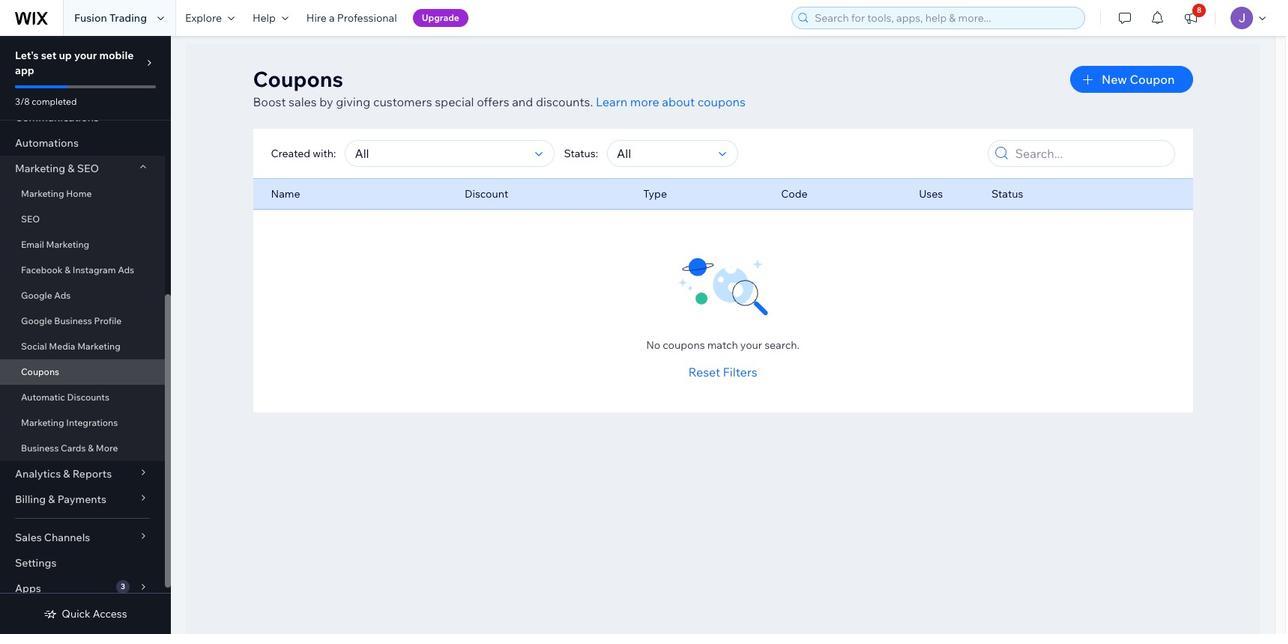 Task type: locate. For each thing, give the bounding box(es) containing it.
google business profile
[[21, 316, 122, 327]]

marketing down the profile at the left of page
[[77, 341, 120, 352]]

marketing integrations link
[[0, 411, 165, 436]]

ads
[[118, 265, 134, 276], [54, 290, 71, 301]]

app
[[15, 64, 34, 77]]

0 horizontal spatial seo
[[21, 214, 40, 225]]

0 vertical spatial coupons
[[698, 94, 746, 109]]

0 horizontal spatial coupons
[[21, 367, 59, 378]]

filters
[[723, 365, 758, 380]]

1 vertical spatial google
[[21, 316, 52, 327]]

marketing for integrations
[[21, 418, 64, 429]]

code
[[781, 187, 808, 201]]

coupons for coupons boost sales by giving customers special offers and discounts. learn more about coupons
[[253, 66, 343, 92]]

fusion
[[74, 11, 107, 25]]

coupons inside coupons boost sales by giving customers special offers and discounts. learn more about coupons
[[698, 94, 746, 109]]

upgrade button
[[413, 9, 468, 27]]

coupons for coupons
[[21, 367, 59, 378]]

completed
[[32, 96, 77, 107]]

coupons right about
[[698, 94, 746, 109]]

fusion trading
[[74, 11, 147, 25]]

1 horizontal spatial seo
[[77, 162, 99, 175]]

8 button
[[1175, 0, 1208, 36]]

1 vertical spatial seo
[[21, 214, 40, 225]]

marketing up facebook & instagram ads
[[46, 239, 89, 250]]

name
[[271, 187, 300, 201]]

coupons link
[[0, 360, 165, 385]]

email marketing link
[[0, 232, 165, 258]]

offers
[[477, 94, 509, 109]]

ads up google business profile
[[54, 290, 71, 301]]

payments
[[57, 493, 106, 507]]

billing
[[15, 493, 46, 507]]

3
[[121, 582, 125, 592]]

social
[[21, 341, 47, 352]]

seo up email
[[21, 214, 40, 225]]

new coupon
[[1102, 72, 1175, 87]]

match
[[707, 339, 738, 352]]

upgrade
[[422, 12, 459, 23]]

business up the analytics
[[21, 443, 59, 454]]

marketing inside the 'marketing & seo' dropdown button
[[15, 162, 65, 175]]

coupons up automatic
[[21, 367, 59, 378]]

marketing down automatic
[[21, 418, 64, 429]]

sales
[[15, 532, 42, 545]]

automations
[[15, 136, 79, 150]]

google inside "link"
[[21, 290, 52, 301]]

1 google from the top
[[21, 290, 52, 301]]

help button
[[244, 0, 298, 36]]

marketing down automations
[[15, 162, 65, 175]]

coupons inside sidebar element
[[21, 367, 59, 378]]

your right match
[[741, 339, 762, 352]]

coupons up sales
[[253, 66, 343, 92]]

your for search.
[[741, 339, 762, 352]]

uses
[[919, 187, 943, 201]]

marketing inside marketing home link
[[21, 188, 64, 199]]

let's set up your mobile app
[[15, 49, 134, 77]]

None field
[[350, 141, 531, 166], [613, 141, 715, 166], [350, 141, 531, 166], [613, 141, 715, 166]]

analytics & reports button
[[0, 462, 165, 487]]

coupons right no
[[663, 339, 705, 352]]

google up social at the left of page
[[21, 316, 52, 327]]

1 vertical spatial coupons
[[21, 367, 59, 378]]

0 horizontal spatial your
[[74, 49, 97, 62]]

coupons
[[698, 94, 746, 109], [663, 339, 705, 352]]

ads right instagram
[[118, 265, 134, 276]]

1 vertical spatial coupons
[[663, 339, 705, 352]]

a
[[329, 11, 335, 25]]

billing & payments button
[[0, 487, 165, 513]]

0 vertical spatial seo
[[77, 162, 99, 175]]

profile
[[94, 316, 122, 327]]

1 vertical spatial your
[[741, 339, 762, 352]]

google
[[21, 290, 52, 301], [21, 316, 52, 327]]

sidebar element
[[0, 0, 171, 635]]

ads inside "link"
[[54, 290, 71, 301]]

0 vertical spatial coupons
[[253, 66, 343, 92]]

marketing
[[15, 162, 65, 175], [21, 188, 64, 199], [46, 239, 89, 250], [77, 341, 120, 352], [21, 418, 64, 429]]

marketing for &
[[15, 162, 65, 175]]

seo
[[77, 162, 99, 175], [21, 214, 40, 225]]

coupons
[[253, 66, 343, 92], [21, 367, 59, 378]]

0 horizontal spatial ads
[[54, 290, 71, 301]]

giving
[[336, 94, 371, 109]]

business cards & more link
[[0, 436, 165, 462]]

automations link
[[0, 130, 165, 156]]

1 horizontal spatial your
[[741, 339, 762, 352]]

business
[[54, 316, 92, 327], [21, 443, 59, 454]]

marketing home link
[[0, 181, 165, 207]]

coupons inside coupons boost sales by giving customers special offers and discounts. learn more about coupons
[[253, 66, 343, 92]]

quick access
[[62, 608, 127, 621]]

2 google from the top
[[21, 316, 52, 327]]

automatic discounts link
[[0, 385, 165, 411]]

learn more about coupons link
[[596, 94, 746, 109]]

social media marketing
[[21, 341, 120, 352]]

& right billing
[[48, 493, 55, 507]]

0 vertical spatial your
[[74, 49, 97, 62]]

email marketing
[[21, 239, 89, 250]]

instagram
[[73, 265, 116, 276]]

0 vertical spatial ads
[[118, 265, 134, 276]]

0 vertical spatial google
[[21, 290, 52, 301]]

1 vertical spatial ads
[[54, 290, 71, 301]]

marketing inside email marketing link
[[46, 239, 89, 250]]

marketing down the marketing & seo
[[21, 188, 64, 199]]

sales channels button
[[0, 526, 165, 551]]

your inside let's set up your mobile app
[[74, 49, 97, 62]]

reports
[[72, 468, 112, 481]]

& up home
[[68, 162, 75, 175]]

marketing inside marketing integrations link
[[21, 418, 64, 429]]

and
[[512, 94, 533, 109]]

communications
[[15, 111, 99, 124]]

& left reports at bottom
[[63, 468, 70, 481]]

marketing & seo button
[[0, 156, 165, 181]]

your right up
[[74, 49, 97, 62]]

Search... field
[[1011, 141, 1170, 166]]

google down facebook
[[21, 290, 52, 301]]

Search for tools, apps, help & more... field
[[810, 7, 1080, 28]]

& right facebook
[[65, 265, 71, 276]]

& for payments
[[48, 493, 55, 507]]

business up social media marketing
[[54, 316, 92, 327]]

1 horizontal spatial coupons
[[253, 66, 343, 92]]

seo up marketing home link
[[77, 162, 99, 175]]

email
[[21, 239, 44, 250]]

google business profile link
[[0, 309, 165, 334]]

cards
[[61, 443, 86, 454]]



Task type: describe. For each thing, give the bounding box(es) containing it.
no coupons match your search.
[[646, 339, 800, 352]]

automatic discounts
[[21, 392, 109, 403]]

channels
[[44, 532, 90, 545]]

1 vertical spatial business
[[21, 443, 59, 454]]

professional
[[337, 11, 397, 25]]

apps
[[15, 582, 41, 596]]

more
[[630, 94, 659, 109]]

settings
[[15, 557, 57, 571]]

up
[[59, 49, 72, 62]]

discount
[[465, 187, 508, 201]]

reset filters link
[[689, 364, 758, 382]]

more
[[96, 443, 118, 454]]

customers
[[373, 94, 432, 109]]

quick
[[62, 608, 90, 621]]

discounts.
[[536, 94, 593, 109]]

access
[[93, 608, 127, 621]]

reset
[[689, 365, 720, 380]]

billing & payments
[[15, 493, 106, 507]]

8
[[1197, 5, 1202, 15]]

created
[[271, 147, 310, 160]]

1 horizontal spatial ads
[[118, 265, 134, 276]]

seo link
[[0, 207, 165, 232]]

search.
[[765, 339, 800, 352]]

about
[[662, 94, 695, 109]]

home
[[66, 188, 92, 199]]

type
[[643, 187, 667, 201]]

help
[[253, 11, 276, 25]]

new
[[1102, 72, 1127, 87]]

learn
[[596, 94, 628, 109]]

discounts
[[67, 392, 109, 403]]

automatic
[[21, 392, 65, 403]]

google ads
[[21, 290, 71, 301]]

your for mobile
[[74, 49, 97, 62]]

media
[[49, 341, 75, 352]]

integrations
[[66, 418, 118, 429]]

& for seo
[[68, 162, 75, 175]]

& for reports
[[63, 468, 70, 481]]

status
[[992, 187, 1024, 201]]

google for google business profile
[[21, 316, 52, 327]]

marketing & seo
[[15, 162, 99, 175]]

3/8 completed
[[15, 96, 77, 107]]

marketing inside social media marketing link
[[77, 341, 120, 352]]

social media marketing link
[[0, 334, 165, 360]]

trading
[[109, 11, 147, 25]]

3/8
[[15, 96, 30, 107]]

facebook & instagram ads
[[21, 265, 134, 276]]

marketing home
[[21, 188, 92, 199]]

created with:
[[271, 147, 336, 160]]

quick access button
[[44, 608, 127, 621]]

communications button
[[0, 105, 165, 130]]

explore
[[185, 11, 222, 25]]

reset filters
[[689, 365, 758, 380]]

coupons boost sales by giving customers special offers and discounts. learn more about coupons
[[253, 66, 746, 109]]

google for google ads
[[21, 290, 52, 301]]

google ads link
[[0, 283, 165, 309]]

hire a professional
[[307, 11, 397, 25]]

business cards & more
[[21, 443, 118, 454]]

& for instagram
[[65, 265, 71, 276]]

sales
[[289, 94, 317, 109]]

let's
[[15, 49, 39, 62]]

analytics
[[15, 468, 61, 481]]

0 vertical spatial business
[[54, 316, 92, 327]]

hire
[[307, 11, 327, 25]]

special
[[435, 94, 474, 109]]

no
[[646, 339, 661, 352]]

status:
[[564, 147, 598, 160]]

sales channels
[[15, 532, 90, 545]]

facebook
[[21, 265, 63, 276]]

facebook & instagram ads link
[[0, 258, 165, 283]]

marketing for home
[[21, 188, 64, 199]]

boost
[[253, 94, 286, 109]]

mobile
[[99, 49, 134, 62]]

marketing integrations
[[21, 418, 118, 429]]

analytics & reports
[[15, 468, 112, 481]]

with:
[[313, 147, 336, 160]]

set
[[41, 49, 56, 62]]

& left more
[[88, 443, 94, 454]]

seo inside dropdown button
[[77, 162, 99, 175]]

new coupon button
[[1071, 66, 1193, 93]]



Task type: vqa. For each thing, say whether or not it's contained in the screenshot.
Created
yes



